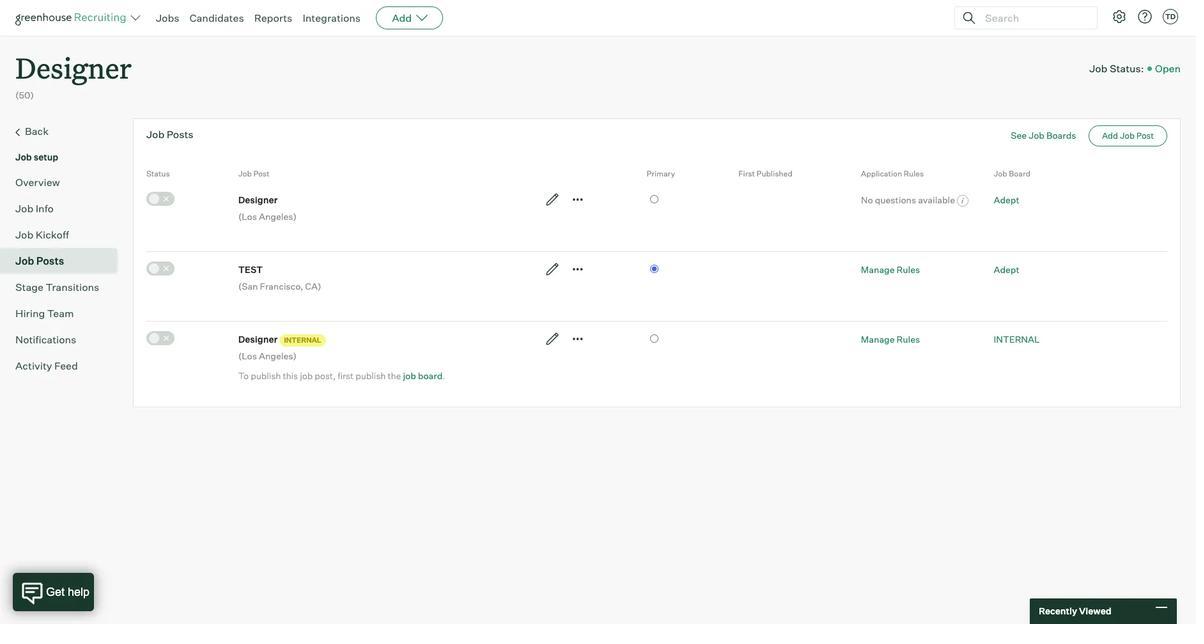 Task type: describe. For each thing, give the bounding box(es) containing it.
Search text field
[[983, 9, 1086, 27]]

manage for adept
[[862, 264, 895, 275]]

0 horizontal spatial job posts
[[15, 254, 64, 267]]

hiring team
[[15, 307, 74, 320]]

see
[[1012, 130, 1027, 141]]

application
[[862, 169, 903, 178]]

designer (los angeles)
[[238, 194, 297, 222]]

activity feed
[[15, 359, 78, 372]]

add job post
[[1103, 130, 1155, 141]]

stage
[[15, 281, 43, 293]]

jobs link
[[156, 12, 179, 24]]

available
[[919, 194, 956, 205]]

add button
[[376, 6, 443, 29]]

job posts link
[[15, 253, 113, 268]]

manage for internal
[[862, 334, 895, 345]]

recently
[[1039, 606, 1078, 617]]

board
[[1010, 169, 1031, 178]]

first
[[739, 169, 755, 178]]

job status:
[[1090, 62, 1145, 75]]

job inside job kickoff link
[[15, 228, 33, 241]]

to
[[238, 370, 249, 381]]

job kickoff link
[[15, 227, 113, 242]]

status:
[[1110, 62, 1145, 75]]

feed
[[54, 359, 78, 372]]

post inside add job post link
[[1137, 130, 1155, 141]]

designer for designer (50)
[[15, 49, 132, 86]]

job setup
[[15, 151, 58, 162]]

recently viewed
[[1039, 606, 1112, 617]]

this
[[283, 370, 298, 381]]

test
[[238, 264, 263, 275]]

2 publish from the left
[[356, 370, 386, 381]]

internal link
[[994, 334, 1040, 345]]

0 vertical spatial job posts
[[146, 128, 194, 141]]

0 vertical spatial rules
[[904, 169, 924, 178]]

to publish this job post, first publish the job board .
[[238, 370, 446, 381]]

job board link
[[403, 370, 443, 381]]

jobs
[[156, 12, 179, 24]]

hiring
[[15, 307, 45, 320]]

back link
[[15, 123, 113, 140]]

.
[[443, 370, 446, 381]]

job post
[[238, 169, 270, 178]]

primary
[[647, 169, 675, 178]]

questions
[[875, 194, 917, 205]]

designer for designer internal (los angeles)
[[238, 334, 278, 345]]

td
[[1166, 12, 1176, 21]]

manage rules for adept
[[862, 264, 921, 275]]

2 adept link from the top
[[994, 264, 1020, 275]]

manage rules link for internal
[[862, 334, 921, 345]]

candidates link
[[190, 12, 244, 24]]

angeles) inside the designer (los angeles)
[[259, 211, 297, 222]]

notifications
[[15, 333, 76, 346]]

setup
[[34, 151, 58, 162]]

internal
[[994, 334, 1040, 345]]



Task type: locate. For each thing, give the bounding box(es) containing it.
job
[[1090, 62, 1108, 75], [146, 128, 165, 141], [1029, 130, 1045, 141], [1121, 130, 1135, 141], [15, 151, 32, 162], [238, 169, 252, 178], [994, 169, 1008, 178], [15, 202, 33, 215], [15, 228, 33, 241], [15, 254, 34, 267]]

designer inside the designer (los angeles)
[[238, 194, 278, 205]]

0 vertical spatial (los
[[238, 211, 257, 222]]

designer inside 'designer internal (los angeles)'
[[238, 334, 278, 345]]

configure image
[[1112, 9, 1128, 24]]

job info link
[[15, 201, 113, 216]]

angeles) inside 'designer internal (los angeles)'
[[259, 350, 297, 361]]

2 adept from the top
[[994, 264, 1020, 275]]

publish left the
[[356, 370, 386, 381]]

2 manage rules link from the top
[[862, 334, 921, 345]]

team
[[47, 307, 74, 320]]

publish
[[251, 370, 281, 381], [356, 370, 386, 381]]

kickoff
[[36, 228, 69, 241]]

integrations
[[303, 12, 361, 24]]

rules
[[904, 169, 924, 178], [897, 264, 921, 275], [897, 334, 921, 345]]

published
[[757, 169, 793, 178]]

designer
[[15, 49, 132, 86], [238, 194, 278, 205], [238, 334, 278, 345]]

1 horizontal spatial post
[[1137, 130, 1155, 141]]

1 vertical spatial post
[[254, 169, 270, 178]]

internal
[[284, 336, 322, 345]]

2 job from the left
[[403, 370, 416, 381]]

back
[[25, 125, 49, 137]]

test (san francisco, ca)
[[238, 264, 321, 291]]

job posts
[[146, 128, 194, 141], [15, 254, 64, 267]]

1 adept from the top
[[994, 194, 1020, 205]]

designer down "greenhouse recruiting" image
[[15, 49, 132, 86]]

1 vertical spatial manage
[[862, 334, 895, 345]]

rules for internal
[[897, 334, 921, 345]]

designer for designer (los angeles)
[[238, 194, 278, 205]]

1 horizontal spatial publish
[[356, 370, 386, 381]]

manage rules
[[862, 264, 921, 275], [862, 334, 921, 345]]

1 vertical spatial manage rules
[[862, 334, 921, 345]]

0 vertical spatial post
[[1137, 130, 1155, 141]]

(los up to
[[238, 350, 257, 361]]

(50)
[[15, 90, 34, 101]]

job right the
[[403, 370, 416, 381]]

1 vertical spatial angeles)
[[259, 350, 297, 361]]

1 horizontal spatial posts
[[167, 128, 194, 141]]

job inside job posts link
[[15, 254, 34, 267]]

0 horizontal spatial job
[[300, 370, 313, 381]]

add
[[392, 12, 412, 24], [1103, 130, 1119, 141]]

adept
[[994, 194, 1020, 205], [994, 264, 1020, 275]]

0 vertical spatial designer
[[15, 49, 132, 86]]

rules for adept
[[897, 264, 921, 275]]

0 vertical spatial posts
[[167, 128, 194, 141]]

add for add
[[392, 12, 412, 24]]

manage rules for internal
[[862, 334, 921, 345]]

status
[[146, 169, 170, 178]]

reports link
[[254, 12, 293, 24]]

1 horizontal spatial add
[[1103, 130, 1119, 141]]

0 vertical spatial manage rules
[[862, 264, 921, 275]]

posts up the status
[[167, 128, 194, 141]]

add job post link
[[1089, 125, 1168, 146]]

see job boards link
[[1012, 130, 1077, 141]]

boards
[[1047, 130, 1077, 141]]

2 (los from the top
[[238, 350, 257, 361]]

first published
[[739, 169, 793, 178]]

1 horizontal spatial job posts
[[146, 128, 194, 141]]

1 (los from the top
[[238, 211, 257, 222]]

1 vertical spatial adept
[[994, 264, 1020, 275]]

1 vertical spatial designer
[[238, 194, 278, 205]]

1 manage rules from the top
[[862, 264, 921, 275]]

1 manage rules link from the top
[[862, 264, 921, 275]]

info
[[36, 202, 54, 215]]

designer (50)
[[15, 49, 132, 101]]

designer down job post
[[238, 194, 278, 205]]

1 vertical spatial job posts
[[15, 254, 64, 267]]

viewed
[[1080, 606, 1112, 617]]

job kickoff
[[15, 228, 69, 241]]

0 vertical spatial manage rules link
[[862, 264, 921, 275]]

1 vertical spatial add
[[1103, 130, 1119, 141]]

0 vertical spatial adept link
[[994, 194, 1020, 205]]

francisco,
[[260, 281, 303, 291]]

reports
[[254, 12, 293, 24]]

stage transitions
[[15, 281, 99, 293]]

first
[[338, 370, 354, 381]]

job inside job info link
[[15, 202, 33, 215]]

job inside add job post link
[[1121, 130, 1135, 141]]

0 horizontal spatial publish
[[251, 370, 281, 381]]

None checkbox
[[146, 192, 175, 206], [146, 331, 175, 345], [146, 192, 175, 206], [146, 331, 175, 345]]

1 vertical spatial adept link
[[994, 264, 1020, 275]]

adept link
[[994, 194, 1020, 205], [994, 264, 1020, 275]]

angeles) up this
[[259, 350, 297, 361]]

stage transitions link
[[15, 279, 113, 295]]

job info
[[15, 202, 54, 215]]

post,
[[315, 370, 336, 381]]

None radio
[[650, 195, 659, 203], [650, 334, 659, 343], [650, 195, 659, 203], [650, 334, 659, 343]]

posts down kickoff
[[36, 254, 64, 267]]

job posts up the status
[[146, 128, 194, 141]]

0 horizontal spatial post
[[254, 169, 270, 178]]

designer up to
[[238, 334, 278, 345]]

td button
[[1161, 6, 1181, 27]]

no questions available
[[862, 194, 958, 205]]

2 manage from the top
[[862, 334, 895, 345]]

notifications link
[[15, 332, 113, 347]]

designer link
[[15, 36, 132, 89]]

overview link
[[15, 174, 113, 190]]

greenhouse recruiting image
[[15, 10, 130, 26]]

td button
[[1164, 9, 1179, 24]]

0 horizontal spatial add
[[392, 12, 412, 24]]

(san
[[238, 281, 258, 291]]

1 manage from the top
[[862, 264, 895, 275]]

1 publish from the left
[[251, 370, 281, 381]]

manage rules link for adept
[[862, 264, 921, 275]]

1 horizontal spatial job
[[403, 370, 416, 381]]

(los inside the designer (los angeles)
[[238, 211, 257, 222]]

the
[[388, 370, 401, 381]]

1 vertical spatial posts
[[36, 254, 64, 267]]

no
[[862, 194, 874, 205]]

transitions
[[46, 281, 99, 293]]

2 vertical spatial designer
[[238, 334, 278, 345]]

angeles) down job post
[[259, 211, 297, 222]]

manage rules link
[[862, 264, 921, 275], [862, 334, 921, 345]]

board
[[418, 370, 443, 381]]

(los down job post
[[238, 211, 257, 222]]

1 adept link from the top
[[994, 194, 1020, 205]]

None checkbox
[[146, 261, 175, 275]]

0 vertical spatial adept
[[994, 194, 1020, 205]]

see job boards
[[1012, 130, 1077, 141]]

activity feed link
[[15, 358, 113, 373]]

designer internal (los angeles)
[[238, 334, 322, 361]]

job board
[[994, 169, 1031, 178]]

add for add job post
[[1103, 130, 1119, 141]]

0 vertical spatial angeles)
[[259, 211, 297, 222]]

ca)
[[305, 281, 321, 291]]

integrations link
[[303, 12, 361, 24]]

hiring team link
[[15, 306, 113, 321]]

open
[[1156, 62, 1181, 75]]

2 manage rules from the top
[[862, 334, 921, 345]]

activity
[[15, 359, 52, 372]]

0 horizontal spatial posts
[[36, 254, 64, 267]]

1 vertical spatial rules
[[897, 264, 921, 275]]

candidates
[[190, 12, 244, 24]]

posts
[[167, 128, 194, 141], [36, 254, 64, 267]]

job posts down job kickoff
[[15, 254, 64, 267]]

2 angeles) from the top
[[259, 350, 297, 361]]

job right this
[[300, 370, 313, 381]]

1 angeles) from the top
[[259, 211, 297, 222]]

job
[[300, 370, 313, 381], [403, 370, 416, 381]]

0 vertical spatial add
[[392, 12, 412, 24]]

1 vertical spatial (los
[[238, 350, 257, 361]]

post
[[1137, 130, 1155, 141], [254, 169, 270, 178]]

1 vertical spatial manage rules link
[[862, 334, 921, 345]]

None radio
[[650, 265, 659, 273]]

(los inside 'designer internal (los angeles)'
[[238, 350, 257, 361]]

manage
[[862, 264, 895, 275], [862, 334, 895, 345]]

angeles)
[[259, 211, 297, 222], [259, 350, 297, 361]]

add inside popup button
[[392, 12, 412, 24]]

(los
[[238, 211, 257, 222], [238, 350, 257, 361]]

2 vertical spatial rules
[[897, 334, 921, 345]]

overview
[[15, 176, 60, 188]]

publish right to
[[251, 370, 281, 381]]

1 job from the left
[[300, 370, 313, 381]]

application rules
[[862, 169, 924, 178]]

0 vertical spatial manage
[[862, 264, 895, 275]]



Task type: vqa. For each thing, say whether or not it's contained in the screenshot.
the Marketing
no



